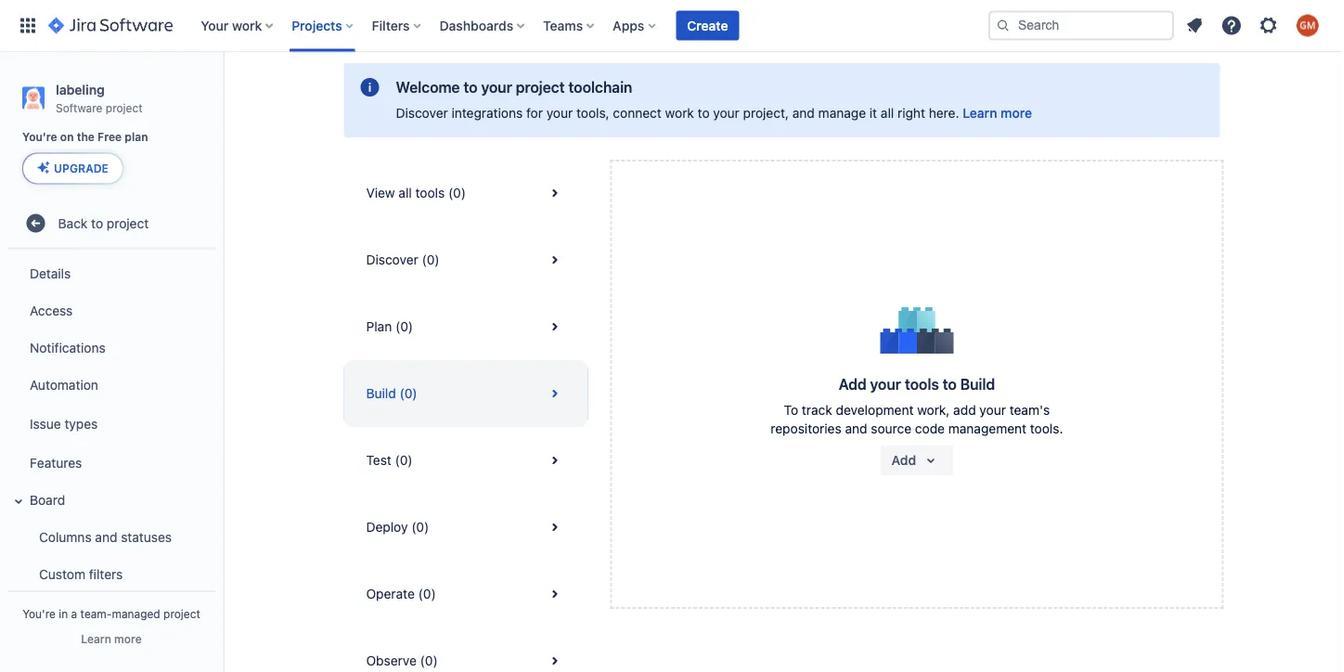 Task type: locate. For each thing, give the bounding box(es) containing it.
learn down team-
[[81, 632, 111, 645]]

0 horizontal spatial work
[[232, 18, 262, 33]]

toolchain
[[344, 20, 437, 46]]

0 vertical spatial and
[[793, 105, 815, 121]]

(0) right "operate" on the left bottom
[[418, 586, 436, 602]]

1 horizontal spatial build
[[961, 376, 996, 393]]

work right your
[[232, 18, 262, 33]]

(0) right deploy
[[412, 520, 429, 535]]

deploy (0)
[[366, 520, 429, 535]]

discover down welcome
[[396, 105, 448, 121]]

(0) right observe
[[420, 653, 438, 669]]

1 vertical spatial more
[[114, 632, 142, 645]]

1 horizontal spatial more
[[1001, 105, 1033, 121]]

project up plan
[[106, 101, 143, 114]]

0 vertical spatial learn
[[963, 105, 998, 121]]

learn more button right here.
[[963, 104, 1033, 123]]

0 vertical spatial all
[[881, 105, 895, 121]]

add
[[954, 403, 977, 418]]

(0) for build (0)
[[400, 386, 417, 401]]

primary element
[[11, 0, 989, 52]]

work inside welcome to your project toolchain discover integrations for your tools, connect work to your project, and manage it all right here. learn more
[[666, 105, 694, 121]]

repositories
[[771, 421, 842, 436]]

columns
[[39, 529, 92, 545]]

learn more button down you're in a team-managed project
[[81, 631, 142, 646]]

1 horizontal spatial learn
[[963, 105, 998, 121]]

on
[[60, 131, 74, 144]]

you're left 'in'
[[22, 607, 56, 620]]

all right it in the right of the page
[[881, 105, 895, 121]]

1 vertical spatial tools
[[905, 376, 940, 393]]

work right connect
[[666, 105, 694, 121]]

jira software image
[[48, 14, 173, 37], [48, 14, 173, 37]]

your work button
[[195, 11, 281, 40]]

you're
[[22, 131, 57, 144], [22, 607, 56, 620]]

discover
[[396, 105, 448, 121], [366, 252, 419, 267]]

here.
[[929, 105, 960, 121]]

(0) right test
[[395, 453, 413, 468]]

tools for to
[[905, 376, 940, 393]]

dashboards
[[440, 18, 514, 33]]

0 horizontal spatial learn more button
[[81, 631, 142, 646]]

features link
[[7, 444, 215, 481]]

tools right view
[[416, 185, 445, 201]]

add inside add your tools to build to track development work, add your team's repositories and source code management tools.
[[839, 376, 867, 393]]

automation
[[30, 377, 98, 392]]

plan
[[366, 319, 392, 334]]

(0) for observe (0)
[[420, 653, 438, 669]]

labeling
[[56, 82, 105, 97]]

you're left on
[[22, 131, 57, 144]]

1 vertical spatial and
[[845, 421, 868, 436]]

(0)
[[449, 185, 466, 201], [422, 252, 440, 267], [396, 319, 413, 334], [400, 386, 417, 401], [395, 453, 413, 468], [412, 520, 429, 535], [418, 586, 436, 602], [420, 653, 438, 669]]

build
[[961, 376, 996, 393], [366, 386, 396, 401]]

1 horizontal spatial work
[[666, 105, 694, 121]]

0 vertical spatial work
[[232, 18, 262, 33]]

search image
[[996, 18, 1011, 33]]

project up for
[[516, 78, 565, 96]]

1 you're from the top
[[22, 131, 57, 144]]

1 vertical spatial you're
[[22, 607, 56, 620]]

0 horizontal spatial all
[[399, 185, 412, 201]]

upgrade
[[54, 162, 109, 175]]

0 vertical spatial you're
[[22, 131, 57, 144]]

team's
[[1010, 403, 1051, 418]]

more right here.
[[1001, 105, 1033, 121]]

projects
[[292, 18, 342, 33]]

1 horizontal spatial all
[[881, 105, 895, 121]]

the
[[77, 131, 95, 144]]

2 horizontal spatial and
[[845, 421, 868, 436]]

1 vertical spatial add
[[892, 453, 917, 468]]

1 vertical spatial discover
[[366, 252, 419, 267]]

work
[[232, 18, 262, 33], [666, 105, 694, 121]]

banner
[[0, 0, 1342, 52]]

learn
[[963, 105, 998, 121], [81, 632, 111, 645]]

access link
[[7, 292, 215, 329]]

more inside welcome to your project toolchain discover integrations for your tools, connect work to your project, and manage it all right here. learn more
[[1001, 105, 1033, 121]]

your work
[[201, 18, 262, 33]]

settings image
[[1258, 14, 1281, 37]]

plan
[[125, 131, 148, 144]]

more
[[1001, 105, 1033, 121], [114, 632, 142, 645]]

source
[[871, 421, 912, 436]]

add
[[839, 376, 867, 393], [892, 453, 917, 468]]

software
[[56, 101, 103, 114]]

0 vertical spatial tools
[[416, 185, 445, 201]]

operate (0) button
[[344, 561, 588, 628]]

notifications image
[[1184, 14, 1206, 37]]

sidebar navigation image
[[202, 74, 243, 111]]

filters button
[[366, 11, 429, 40]]

learn inside button
[[81, 632, 111, 645]]

add for add
[[892, 453, 917, 468]]

0 horizontal spatial learn
[[81, 632, 111, 645]]

your right for
[[547, 105, 573, 121]]

to left project, at the top right
[[698, 105, 710, 121]]

1 vertical spatial work
[[666, 105, 694, 121]]

custom filters link
[[19, 556, 215, 593]]

and down development
[[845, 421, 868, 436]]

(0) for test (0)
[[395, 453, 413, 468]]

discover up plan (0)
[[366, 252, 419, 267]]

(0) right plan
[[396, 319, 413, 334]]

to right 'back'
[[91, 215, 103, 231]]

all
[[881, 105, 895, 121], [399, 185, 412, 201]]

learn right here.
[[963, 105, 998, 121]]

1 vertical spatial all
[[399, 185, 412, 201]]

tools up work,
[[905, 376, 940, 393]]

observe (0)
[[366, 653, 438, 669]]

add inside dropdown button
[[892, 453, 917, 468]]

your
[[201, 18, 229, 33]]

build inside add your tools to build to track development work, add your team's repositories and source code management tools.
[[961, 376, 996, 393]]

integrations
[[452, 105, 523, 121]]

back to project link
[[7, 205, 215, 242]]

0 horizontal spatial build
[[366, 386, 396, 401]]

build (0) button
[[344, 360, 588, 427]]

to up add
[[943, 376, 957, 393]]

give
[[1034, 26, 1061, 41]]

apps
[[613, 18, 645, 33]]

give feedback
[[1034, 26, 1122, 41]]

0 vertical spatial more
[[1001, 105, 1033, 121]]

create button
[[676, 11, 740, 40]]

more down managed
[[114, 632, 142, 645]]

view all tools (0) button
[[344, 160, 588, 227]]

it
[[870, 105, 878, 121]]

learn more button
[[963, 104, 1033, 123], [81, 631, 142, 646]]

build down plan
[[366, 386, 396, 401]]

tools inside button
[[416, 185, 445, 201]]

your left project, at the top right
[[714, 105, 740, 121]]

learn inside welcome to your project toolchain discover integrations for your tools, connect work to your project, and manage it all right here. learn more
[[963, 105, 998, 121]]

tools,
[[577, 105, 610, 121]]

project
[[516, 78, 565, 96], [106, 101, 143, 114], [107, 215, 149, 231], [163, 607, 200, 620]]

your up development
[[871, 376, 902, 393]]

add for add your tools to build to track development work, add your team's repositories and source code management tools.
[[839, 376, 867, 393]]

2 you're from the top
[[22, 607, 56, 620]]

0 vertical spatial add
[[839, 376, 867, 393]]

view
[[366, 185, 395, 201]]

you're for you're in a team-managed project
[[22, 607, 56, 620]]

observe (0) button
[[344, 628, 588, 672]]

(0) for discover (0)
[[422, 252, 440, 267]]

all right view
[[399, 185, 412, 201]]

tools inside add your tools to build to track development work, add your team's repositories and source code management tools.
[[905, 376, 940, 393]]

automation link
[[7, 366, 215, 403]]

build up add
[[961, 376, 996, 393]]

features
[[30, 455, 82, 470]]

connect
[[613, 105, 662, 121]]

(0) down plan (0)
[[400, 386, 417, 401]]

deploy
[[366, 520, 408, 535]]

development
[[836, 403, 914, 418]]

1 vertical spatial learn
[[81, 632, 111, 645]]

your profile and settings image
[[1297, 14, 1320, 37]]

(0) inside button
[[396, 319, 413, 334]]

build (0)
[[366, 386, 417, 401]]

tools.
[[1031, 421, 1064, 436]]

and up filters
[[95, 529, 117, 545]]

to
[[784, 403, 799, 418]]

add your tools to build to track development work, add your team's repositories and source code management tools.
[[771, 376, 1064, 436]]

0 horizontal spatial add
[[839, 376, 867, 393]]

types
[[65, 416, 98, 431]]

(0) down view all tools (0)
[[422, 252, 440, 267]]

group containing details
[[4, 249, 215, 672]]

0 vertical spatial discover
[[396, 105, 448, 121]]

notifications link
[[7, 329, 215, 366]]

and right project, at the top right
[[793, 105, 815, 121]]

add up development
[[839, 376, 867, 393]]

0 vertical spatial learn more button
[[963, 104, 1033, 123]]

1 horizontal spatial tools
[[905, 376, 940, 393]]

1 horizontal spatial and
[[793, 105, 815, 121]]

to
[[464, 78, 478, 96], [698, 105, 710, 121], [91, 215, 103, 231], [943, 376, 957, 393]]

to inside add your tools to build to track development work, add your team's repositories and source code management tools.
[[943, 376, 957, 393]]

project right managed
[[163, 607, 200, 620]]

issue
[[30, 416, 61, 431]]

0 horizontal spatial and
[[95, 529, 117, 545]]

1 horizontal spatial add
[[892, 453, 917, 468]]

0 horizontal spatial tools
[[416, 185, 445, 201]]

project up details link
[[107, 215, 149, 231]]

group
[[4, 249, 215, 672]]

add down source at the bottom
[[892, 453, 917, 468]]

(0) inside button
[[412, 520, 429, 535]]



Task type: describe. For each thing, give the bounding box(es) containing it.
appswitcher icon image
[[17, 14, 39, 37]]

team-
[[80, 607, 112, 620]]

(0) for plan (0)
[[396, 319, 413, 334]]

right
[[898, 105, 926, 121]]

a
[[71, 607, 77, 620]]

details link
[[7, 255, 215, 292]]

you're for you're on the free plan
[[22, 131, 57, 144]]

board
[[30, 492, 65, 507]]

project,
[[744, 105, 789, 121]]

project inside welcome to your project toolchain discover integrations for your tools, connect work to your project, and manage it all right here. learn more
[[516, 78, 565, 96]]

discover inside welcome to your project toolchain discover integrations for your tools, connect work to your project, and manage it all right here. learn more
[[396, 105, 448, 121]]

upgrade button
[[23, 154, 123, 183]]

discover inside button
[[366, 252, 419, 267]]

(0) for deploy (0)
[[412, 520, 429, 535]]

discover (0)
[[366, 252, 440, 267]]

back to project
[[58, 215, 149, 231]]

1 vertical spatial learn more button
[[81, 631, 142, 646]]

back
[[58, 215, 88, 231]]

project inside labeling software project
[[106, 101, 143, 114]]

tools for (0)
[[416, 185, 445, 201]]

to up 'integrations'
[[464, 78, 478, 96]]

plan (0)
[[366, 319, 413, 334]]

create
[[688, 18, 729, 33]]

observe
[[366, 653, 417, 669]]

operate
[[366, 586, 415, 602]]

notifications
[[30, 340, 106, 355]]

board button
[[7, 481, 215, 519]]

statuses
[[121, 529, 172, 545]]

test
[[366, 453, 392, 468]]

you're on the free plan
[[22, 131, 148, 144]]

issue types link
[[7, 403, 215, 444]]

and inside welcome to your project toolchain discover integrations for your tools, connect work to your project, and manage it all right here. learn more
[[793, 105, 815, 121]]

toolchain
[[569, 78, 633, 96]]

managed
[[112, 607, 160, 620]]

labeling software project
[[56, 82, 143, 114]]

test (0) button
[[344, 427, 588, 494]]

welcome to your project toolchain discover integrations for your tools, connect work to your project, and manage it all right here. learn more
[[396, 78, 1033, 121]]

dashboards button
[[434, 11, 532, 40]]

your up 'integrations'
[[481, 78, 512, 96]]

free
[[98, 131, 122, 144]]

welcome
[[396, 78, 460, 96]]

custom filters
[[39, 566, 123, 582]]

1 horizontal spatial learn more button
[[963, 104, 1033, 123]]

custom
[[39, 566, 85, 582]]

work inside popup button
[[232, 18, 262, 33]]

projects button
[[286, 11, 361, 40]]

columns and statuses
[[39, 529, 172, 545]]

issue types
[[30, 416, 98, 431]]

management
[[949, 421, 1027, 436]]

for
[[527, 105, 543, 121]]

(0) up discover (0) button
[[449, 185, 466, 201]]

filters
[[89, 566, 123, 582]]

all inside button
[[399, 185, 412, 201]]

code
[[916, 421, 945, 436]]

your up management
[[980, 403, 1007, 418]]

deploy (0) button
[[344, 494, 588, 561]]

all inside welcome to your project toolchain discover integrations for your tools, connect work to your project, and manage it all right here. learn more
[[881, 105, 895, 121]]

filters
[[372, 18, 410, 33]]

give feedback button
[[997, 19, 1133, 48]]

and inside add your tools to build to track development work, add your team's repositories and source code management tools.
[[845, 421, 868, 436]]

manage
[[819, 105, 867, 121]]

add button
[[881, 446, 954, 475]]

details
[[30, 266, 71, 281]]

operate (0)
[[366, 586, 436, 602]]

expand image
[[7, 490, 30, 512]]

2 vertical spatial and
[[95, 529, 117, 545]]

you're in a team-managed project
[[22, 607, 200, 620]]

feedback
[[1065, 26, 1122, 41]]

help image
[[1221, 14, 1243, 37]]

learn more
[[81, 632, 142, 645]]

plan (0) button
[[344, 293, 588, 360]]

test (0)
[[366, 453, 413, 468]]

teams button
[[538, 11, 602, 40]]

banner containing your work
[[0, 0, 1342, 52]]

view all tools (0)
[[366, 185, 466, 201]]

columns and statuses link
[[19, 519, 215, 556]]

access
[[30, 303, 73, 318]]

apps button
[[608, 11, 663, 40]]

0 horizontal spatial more
[[114, 632, 142, 645]]

discover (0) button
[[344, 227, 588, 293]]

(0) for operate (0)
[[418, 586, 436, 602]]

in
[[59, 607, 68, 620]]

build inside build (0) button
[[366, 386, 396, 401]]

work,
[[918, 403, 950, 418]]

Search field
[[989, 11, 1175, 40]]

track
[[802, 403, 833, 418]]

teams
[[543, 18, 583, 33]]



Task type: vqa. For each thing, say whether or not it's contained in the screenshot.
Build (0)
yes



